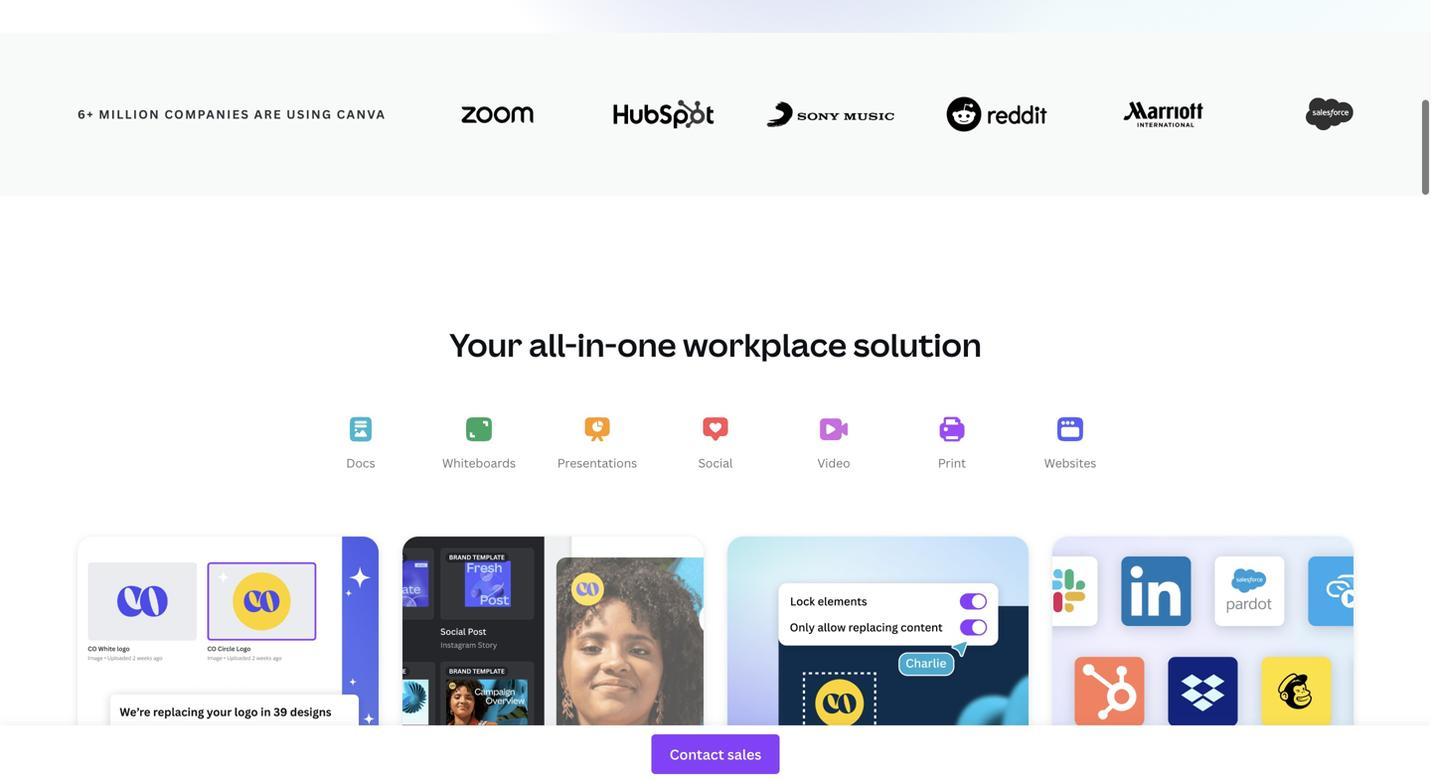 Task type: vqa. For each thing, say whether or not it's contained in the screenshot.
button
no



Task type: describe. For each thing, give the bounding box(es) containing it.
solution
[[854, 323, 982, 366]]

whiteboards
[[442, 455, 516, 471]]

canva
[[337, 106, 386, 122]]

social
[[699, 455, 733, 471]]

presentations
[[558, 455, 637, 471]]

workplace
[[683, 323, 847, 366]]

6+ million companies are using canva
[[78, 106, 386, 122]]

million
[[99, 106, 160, 122]]

hubspot image
[[614, 100, 714, 128]]

print
[[939, 455, 967, 471]]

using
[[287, 106, 333, 122]]

salesforce image
[[1306, 97, 1354, 131]]



Task type: locate. For each thing, give the bounding box(es) containing it.
sony music image
[[767, 101, 894, 127]]

zoom image
[[462, 106, 533, 123]]

your all-in-one workplace solution
[[450, 323, 982, 366]]

6+
[[78, 106, 95, 122]]

docs
[[346, 455, 375, 471]]

are
[[254, 106, 282, 122]]

reddit image
[[947, 97, 1047, 132]]

one
[[618, 323, 677, 366]]

video
[[818, 455, 851, 471]]

marriott image
[[1124, 102, 1204, 127]]

companies
[[165, 106, 250, 122]]

in-
[[577, 323, 618, 366]]

your
[[450, 323, 523, 366]]

websites
[[1045, 455, 1097, 471]]

all-
[[529, 323, 577, 366]]



